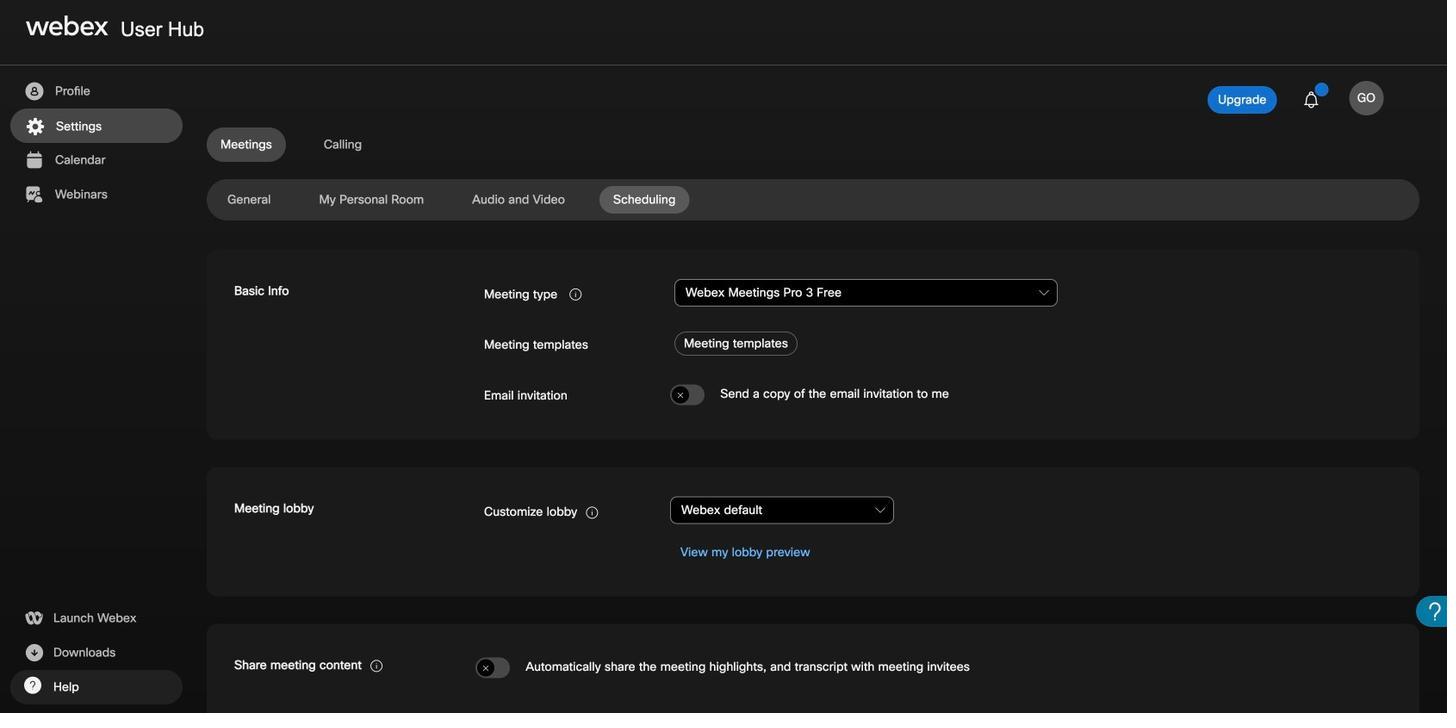 Task type: describe. For each thing, give the bounding box(es) containing it.
mds webinar_filled image
[[23, 184, 45, 205]]

0 vertical spatial mds cancel_bold image
[[677, 390, 685, 401]]

mds webex helix filled image
[[23, 609, 44, 629]]

mds settings_filled image
[[24, 116, 46, 137]]

cisco webex image
[[26, 16, 109, 36]]



Task type: vqa. For each thing, say whether or not it's contained in the screenshot.
TEXT FIELD
no



Task type: locate. For each thing, give the bounding box(es) containing it.
mds content download_filled image
[[23, 643, 45, 664]]

0 horizontal spatial mds cancel_bold image
[[482, 663, 490, 674]]

1 vertical spatial mds cancel_bold image
[[482, 663, 490, 674]]

mds meetings_filled image
[[23, 150, 45, 171]]

1 horizontal spatial mds cancel_bold image
[[677, 390, 685, 401]]

mds cancel_bold image
[[677, 390, 685, 401], [482, 663, 490, 674]]

0 vertical spatial tab list
[[207, 128, 1420, 162]]

2 tab list from the top
[[207, 186, 1420, 214]]

mds people circle_filled image
[[23, 81, 45, 102]]

tab list
[[207, 128, 1420, 162], [207, 186, 1420, 214]]

ng help active image
[[23, 677, 41, 695]]

1 tab list from the top
[[207, 128, 1420, 162]]

1 vertical spatial tab list
[[207, 186, 1420, 214]]



